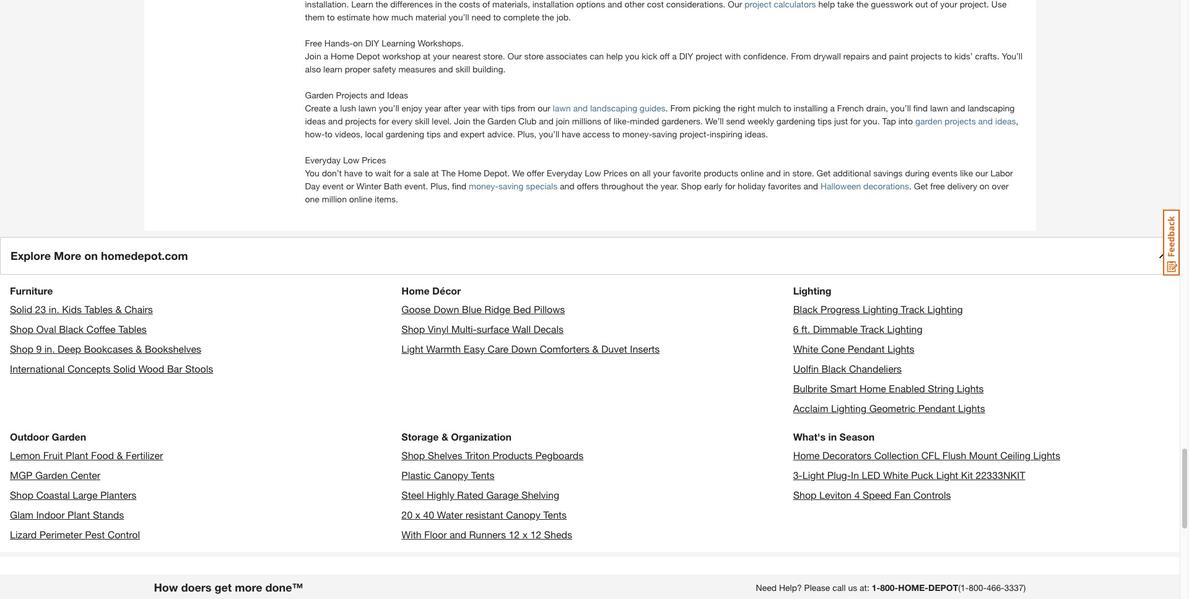 Task type: locate. For each thing, give the bounding box(es) containing it.
to
[[327, 12, 335, 22], [493, 12, 501, 22], [945, 51, 952, 61], [784, 103, 792, 113], [325, 129, 333, 139], [613, 129, 620, 139], [365, 168, 373, 178]]

0 horizontal spatial solid
[[10, 304, 32, 315]]

. inside . from picking the right mulch to installing a french drain, you'll find lawn and landscaping ideas and projects for every skill level. join the garden club and join millions of like-minded gardeners. we'll send weekly gardening tips just for you. tap into
[[666, 103, 668, 113]]

black down kids
[[59, 323, 84, 335]]

1 vertical spatial from
[[671, 103, 691, 113]]

plus, down the
[[431, 181, 450, 191]]

1 horizontal spatial down
[[511, 343, 537, 355]]

0 vertical spatial online
[[741, 168, 764, 178]]

1 vertical spatial in
[[829, 431, 837, 443]]

1 horizontal spatial pendant
[[919, 403, 956, 414]]

find inside . from picking the right mulch to installing a french drain, you'll find lawn and landscaping ideas and projects for every skill level. join the garden club and join millions of like-minded gardeners. we'll send weekly gardening tips just for you. tap into
[[914, 103, 928, 113]]

1 horizontal spatial white
[[883, 470, 909, 481]]

everyday
[[305, 155, 341, 165], [547, 168, 583, 178]]

2 landscaping from the left
[[968, 103, 1015, 113]]

prices up throughout
[[604, 168, 628, 178]]

store. up "favorites"
[[793, 168, 815, 178]]

tables
[[84, 304, 113, 315], [118, 323, 147, 335]]

1 horizontal spatial store.
[[793, 168, 815, 178]]

plastic canopy tents
[[402, 470, 495, 481]]

weekly
[[748, 116, 774, 126]]

day
[[305, 181, 320, 191]]

join up also
[[305, 51, 321, 61]]

0 horizontal spatial diy
[[365, 38, 379, 48]]

speed
[[863, 489, 892, 501]]

every
[[392, 116, 413, 126]]

track down black progress lighting track lighting
[[861, 323, 885, 335]]

for up bath
[[394, 168, 404, 178]]

down down décor
[[434, 304, 459, 315]]

pest
[[85, 529, 105, 541]]

track up "6 ft. dimmable track lighting"
[[901, 304, 925, 315]]

get up halloween in the right top of the page
[[817, 168, 831, 178]]

23
[[35, 304, 46, 315]]

store. inside you don't have to wait for a sale at the home depot. we offer everyday low prices on all your favorite products online and in store. get additional savings during events like our labor day event or winter bath event. plus, find
[[793, 168, 815, 178]]

1 ideas from the left
[[305, 116, 326, 126]]

repairs
[[844, 51, 870, 61]]

money- down minded
[[623, 129, 652, 139]]

shop down goose
[[402, 323, 425, 335]]

skill down nearest
[[456, 64, 470, 74]]

the up expert
[[473, 116, 485, 126]]

1 horizontal spatial prices
[[604, 168, 628, 178]]

diy up depot
[[365, 38, 379, 48]]

12 right runners
[[509, 529, 520, 541]]

light left kit
[[937, 470, 959, 481]]

1 vertical spatial diy
[[679, 51, 693, 61]]

your right "all"
[[653, 168, 670, 178]]

plus, inside you don't have to wait for a sale at the home depot. we offer everyday low prices on all your favorite products online and in store. get additional savings during events like our labor day event or winter bath event. plus, find
[[431, 181, 450, 191]]

1 vertical spatial black
[[59, 323, 84, 335]]

with
[[402, 529, 422, 541]]

1 12 from the left
[[509, 529, 520, 541]]

the left job.
[[542, 12, 554, 22]]

you don't have to wait for a sale at the home depot. we offer everyday low prices on all your favorite products online and in store. get additional savings during events like our labor day event or winter bath event. plus, find
[[305, 168, 1013, 191]]

club
[[519, 116, 537, 126]]

tips down "level."
[[427, 129, 441, 139]]

gardening down installing
[[777, 116, 816, 126]]

2 horizontal spatial your
[[941, 0, 958, 9]]

garden projects and ideas
[[305, 90, 408, 100]]

events
[[932, 168, 958, 178]]

0 horizontal spatial down
[[434, 304, 459, 315]]

0 horizontal spatial store.
[[483, 51, 505, 61]]

6
[[793, 323, 799, 335]]

a left "sale"
[[406, 168, 411, 178]]

black up ft.
[[793, 304, 818, 315]]

water
[[437, 509, 463, 521]]

your left "project."
[[941, 0, 958, 9]]

0 horizontal spatial of
[[604, 116, 611, 126]]

items.
[[375, 194, 398, 204]]

1 landscaping from the left
[[590, 103, 637, 113]]

1 horizontal spatial get
[[914, 181, 928, 191]]

1 year from the left
[[425, 103, 442, 113]]

canopy down shelves
[[434, 470, 468, 481]]

organization
[[451, 431, 512, 443]]

light warmth easy care down comforters & duvet inserts link
[[402, 343, 660, 355]]

800-
[[881, 583, 899, 593], [969, 583, 987, 593]]

like
[[960, 168, 973, 178]]

lawn up join
[[553, 103, 571, 113]]

0 vertical spatial help
[[819, 0, 835, 9]]

money- down depot.
[[469, 181, 499, 191]]

in inside you don't have to wait for a sale at the home depot. we offer everyday low prices on all your favorite products online and in store. get additional savings during events like our labor day event or winter bath event. plus, find
[[784, 168, 790, 178]]

at left the
[[432, 168, 439, 178]]

pillows
[[534, 304, 565, 315]]

x left sheds
[[523, 529, 528, 541]]

lights up mount
[[958, 403, 985, 414]]

us
[[848, 583, 858, 593]]

you'll inside the help take the guesswork out of your project. use them to estimate how much material you'll need to complete the job.
[[449, 12, 469, 22]]

pendant down 6 ft. dimmable track lighting link
[[848, 343, 885, 355]]

your inside the help take the guesswork out of your project. use them to estimate how much material you'll need to complete the job.
[[941, 0, 958, 9]]

comforters
[[540, 343, 590, 355]]

get
[[215, 581, 232, 595]]

and left ,
[[979, 116, 993, 126]]

measures
[[399, 64, 436, 74]]

to left kids'
[[945, 51, 952, 61]]

confidence.
[[744, 51, 789, 61]]

(1-
[[959, 583, 969, 593]]

online down winter
[[349, 194, 372, 204]]

1 horizontal spatial of
[[931, 0, 938, 9]]

0 vertical spatial in.
[[49, 304, 59, 315]]

from left drywall
[[791, 51, 811, 61]]

a inside you don't have to wait for a sale at the home depot. we offer everyday low prices on all your favorite products online and in store. get additional savings during events like our labor day event or winter bath event. plus, find
[[406, 168, 411, 178]]

ideas up labor
[[996, 116, 1016, 126]]

. down during
[[910, 181, 912, 191]]

the
[[857, 0, 869, 9], [542, 12, 554, 22], [723, 103, 736, 113], [473, 116, 485, 126], [646, 181, 658, 191]]

1 horizontal spatial .
[[910, 181, 912, 191]]

1 vertical spatial low
[[585, 168, 601, 178]]

on left over
[[980, 181, 990, 191]]

0 vertical spatial have
[[562, 129, 580, 139]]

shop 9 in. deep bookcases & bookshelves link
[[10, 343, 201, 355]]

1 horizontal spatial your
[[653, 168, 670, 178]]

lawn up garden
[[931, 103, 949, 113]]

0 vertical spatial low
[[343, 155, 360, 165]]

help inside free hands-on diy learning workshops. join a home depot workshop at your nearest store. our store associates can help you kick off a diy project with confidence. from drywall repairs and paint projects to kids' crafts. you'll also learn proper safety measures and skill building.
[[607, 51, 623, 61]]

labor
[[991, 168, 1013, 178]]

1 vertical spatial gardening
[[386, 129, 424, 139]]

tips inside . from picking the right mulch to installing a french drain, you'll find lawn and landscaping ideas and projects for every skill level. join the garden club and join millions of like-minded gardeners. we'll send weekly gardening tips just for you. tap into
[[818, 116, 832, 126]]

0 horizontal spatial pendant
[[848, 343, 885, 355]]

0 horizontal spatial x
[[415, 509, 421, 521]]

shop left oval
[[10, 323, 33, 335]]

0 vertical spatial get
[[817, 168, 831, 178]]

0 vertical spatial track
[[901, 304, 925, 315]]

light
[[402, 343, 424, 355], [803, 470, 825, 481], [937, 470, 959, 481]]

1 vertical spatial join
[[454, 116, 471, 126]]

kids'
[[955, 51, 973, 61]]

everyday up don't
[[305, 155, 341, 165]]

1 horizontal spatial money-
[[623, 129, 652, 139]]

0 vertical spatial from
[[791, 51, 811, 61]]

tables up coffee
[[84, 304, 113, 315]]

find down the
[[452, 181, 467, 191]]

depot.
[[484, 168, 510, 178]]

1 vertical spatial x
[[523, 529, 528, 541]]

1 vertical spatial skill
[[415, 116, 430, 126]]

light left plug-
[[803, 470, 825, 481]]

lizard
[[10, 529, 37, 541]]

collection
[[875, 450, 919, 462]]

1 horizontal spatial lawn
[[553, 103, 571, 113]]

prices inside you don't have to wait for a sale at the home depot. we offer everyday low prices on all your favorite products online and in store. get additional savings during events like our labor day event or winter bath event. plus, find
[[604, 168, 628, 178]]

low up offers
[[585, 168, 601, 178]]

the up send
[[723, 103, 736, 113]]

x right 20
[[415, 509, 421, 521]]

.
[[666, 103, 668, 113], [910, 181, 912, 191]]

. inside . get free delivery on over one million online items.
[[910, 181, 912, 191]]

0 vertical spatial in
[[784, 168, 790, 178]]

find up garden
[[914, 103, 928, 113]]

1 horizontal spatial help
[[819, 0, 835, 9]]

0 horizontal spatial prices
[[362, 155, 386, 165]]

lawn inside . from picking the right mulch to installing a french drain, you'll find lawn and landscaping ideas and projects for every skill level. join the garden club and join millions of like-minded gardeners. we'll send weekly gardening tips just for you. tap into
[[931, 103, 949, 113]]

1 horizontal spatial 12
[[531, 529, 542, 541]]

1 horizontal spatial saving
[[652, 129, 677, 139]]

smart
[[831, 383, 857, 395]]

0 vertical spatial x
[[415, 509, 421, 521]]

flush
[[943, 450, 967, 462]]

. up , how-to videos, local gardening tips and expert advice. plus, you'll have access to money-saving project-inspiring ideas.
[[666, 103, 668, 113]]

additional
[[833, 168, 871, 178]]

our inside you don't have to wait for a sale at the home depot. we offer everyday low prices on all your favorite products online and in store. get additional savings during events like our labor day event or winter bath event. plus, find
[[976, 168, 989, 178]]

for down french in the top of the page
[[851, 116, 861, 126]]

1 vertical spatial at
[[432, 168, 439, 178]]

from up gardeners.
[[671, 103, 691, 113]]

2 lawn from the left
[[553, 103, 571, 113]]

online up holiday on the right
[[741, 168, 764, 178]]

in. for kids
[[49, 304, 59, 315]]

0 vertical spatial with
[[725, 51, 741, 61]]

kick
[[642, 51, 658, 61]]

on up depot
[[353, 38, 363, 48]]

0 vertical spatial your
[[941, 0, 958, 9]]

your down workshops. at left
[[433, 51, 450, 61]]

0 horizontal spatial black
[[59, 323, 84, 335]]

0 horizontal spatial gardening
[[386, 129, 424, 139]]

1 horizontal spatial low
[[585, 168, 601, 178]]

& up wood
[[136, 343, 142, 355]]

get inside . get free delivery on over one million online items.
[[914, 181, 928, 191]]

800- right at:
[[881, 583, 899, 593]]

progress
[[821, 304, 860, 315]]

garden projects and ideas
[[916, 116, 1016, 126]]

466-
[[987, 583, 1005, 593]]

what's in season
[[793, 431, 875, 443]]

decals
[[534, 323, 564, 335]]

shop for wall
[[402, 323, 425, 335]]

planters
[[100, 489, 136, 501]]

products
[[704, 168, 739, 178]]

0 vertical spatial solid
[[10, 304, 32, 315]]

get down during
[[914, 181, 928, 191]]

on right more
[[84, 249, 98, 263]]

project
[[696, 51, 723, 61]]

solid 23 in. kids tables & chairs
[[10, 304, 153, 315]]

at inside free hands-on diy learning workshops. join a home depot workshop at your nearest store. our store associates can help you kick off a diy project with confidence. from drywall repairs and paint projects to kids' crafts. you'll also learn proper safety measures and skill building.
[[423, 51, 431, 61]]

the
[[441, 168, 456, 178]]

black progress lighting track lighting
[[793, 304, 963, 315]]

shop for bookcases
[[10, 343, 33, 355]]

money-
[[623, 129, 652, 139], [469, 181, 499, 191]]

0 horizontal spatial money-
[[469, 181, 499, 191]]

on left "all"
[[630, 168, 640, 178]]

feedback link image
[[1164, 209, 1180, 276]]

food
[[91, 450, 114, 462]]

landscaping inside . from picking the right mulch to installing a french drain, you'll find lawn and landscaping ideas and projects for every skill level. join the garden club and join millions of like-minded gardeners. we'll send weekly gardening tips just for you. tap into
[[968, 103, 1015, 113]]

everyday up specials on the left of page
[[547, 168, 583, 178]]

offers
[[577, 181, 599, 191]]

to up winter
[[365, 168, 373, 178]]

1-
[[872, 583, 881, 593]]

prices up wait
[[362, 155, 386, 165]]

and down lush
[[328, 116, 343, 126]]

ideas inside . from picking the right mulch to installing a french drain, you'll find lawn and landscaping ideas and projects for every skill level. join the garden club and join millions of like-minded gardeners. we'll send weekly gardening tips just for you. tap into
[[305, 116, 326, 126]]

0 horizontal spatial low
[[343, 155, 360, 165]]

0 vertical spatial find
[[914, 103, 928, 113]]

sale
[[414, 168, 429, 178]]

1 vertical spatial prices
[[604, 168, 628, 178]]

to inside you don't have to wait for a sale at the home depot. we offer everyday low prices on all your favorite products online and in store. get additional savings during events like our labor day event or winter bath event. plus, find
[[365, 168, 373, 178]]

1 vertical spatial get
[[914, 181, 928, 191]]

pendant
[[848, 343, 885, 355], [919, 403, 956, 414]]

from
[[518, 103, 535, 113]]

shop down 3-
[[793, 489, 817, 501]]

in up "favorites"
[[784, 168, 790, 178]]

in. for deep
[[44, 343, 55, 355]]

deep
[[58, 343, 81, 355]]

2 vertical spatial your
[[653, 168, 670, 178]]

lawn down garden projects and ideas
[[359, 103, 377, 113]]

your inside you don't have to wait for a sale at the home depot. we offer everyday low prices on all your favorite products online and in store. get additional savings during events like our labor day event or winter bath event. plus, find
[[653, 168, 670, 178]]

plus, down club
[[518, 129, 537, 139]]

at up measures
[[423, 51, 431, 61]]

track for lighting
[[901, 304, 925, 315]]

help inside the help take the guesswork out of your project. use them to estimate how much material you'll need to complete the job.
[[819, 0, 835, 9]]

track for dimmable
[[861, 323, 885, 335]]

0 horizontal spatial lawn
[[359, 103, 377, 113]]

0 horizontal spatial light
[[402, 343, 424, 355]]

0 horizontal spatial join
[[305, 51, 321, 61]]

for up "local"
[[379, 116, 389, 126]]

1 horizontal spatial gardening
[[777, 116, 816, 126]]

tables for kids
[[84, 304, 113, 315]]

chandeliers
[[849, 363, 902, 375]]

drywall
[[814, 51, 841, 61]]

1 vertical spatial help
[[607, 51, 623, 61]]

get inside you don't have to wait for a sale at the home depot. we offer everyday low prices on all your favorite products online and in store. get additional savings during events like our labor day event or winter bath event. plus, find
[[817, 168, 831, 178]]

0 horizontal spatial find
[[452, 181, 467, 191]]

1 vertical spatial online
[[349, 194, 372, 204]]

tips inside , how-to videos, local gardening tips and expert advice. plus, you'll have access to money-saving project-inspiring ideas.
[[427, 129, 441, 139]]

money-saving specials and offers throughout the year. shop early for holiday favorites and halloween decorations
[[469, 181, 910, 191]]

1 horizontal spatial online
[[741, 168, 764, 178]]

12 left sheds
[[531, 529, 542, 541]]

to down like-
[[613, 129, 620, 139]]

online inside . get free delivery on over one million online items.
[[349, 194, 372, 204]]

1 horizontal spatial tables
[[118, 323, 147, 335]]

and left join
[[539, 116, 554, 126]]

on inside explore more on homedepot.com "dropdown button"
[[84, 249, 98, 263]]

1 horizontal spatial 800-
[[969, 583, 987, 593]]

1 vertical spatial plant
[[68, 509, 90, 521]]

x
[[415, 509, 421, 521], [523, 529, 528, 541]]

1 horizontal spatial tents
[[543, 509, 567, 521]]

1 horizontal spatial ideas
[[996, 116, 1016, 126]]

off
[[660, 51, 670, 61]]

projects up videos,
[[345, 116, 376, 126]]

1 horizontal spatial have
[[562, 129, 580, 139]]

2 year from the left
[[464, 103, 480, 113]]

solid down bookcases
[[113, 363, 136, 375]]

on inside free hands-on diy learning workshops. join a home depot workshop at your nearest store. our store associates can help you kick off a diy project with confidence. from drywall repairs and paint projects to kids' crafts. you'll also learn proper safety measures and skill building.
[[353, 38, 363, 48]]

2 vertical spatial tips
[[427, 129, 441, 139]]

enabled
[[889, 383, 925, 395]]

to right mulch
[[784, 103, 792, 113]]

1 horizontal spatial year
[[464, 103, 480, 113]]

0 horizontal spatial .
[[666, 103, 668, 113]]

landscaping for . from picking the right mulch to installing a french drain, you'll find lawn and landscaping ideas and projects for every skill level. join the garden club and join millions of like-minded gardeners. we'll send weekly gardening tips just for you. tap into
[[968, 103, 1015, 113]]

doers
[[181, 581, 212, 595]]

ideas
[[387, 90, 408, 100]]

solid
[[10, 304, 32, 315], [113, 363, 136, 375]]

white down collection
[[883, 470, 909, 481]]

3 lawn from the left
[[931, 103, 949, 113]]

send
[[726, 116, 745, 126]]

1 vertical spatial track
[[861, 323, 885, 335]]

international concepts solid wood bar stools link
[[10, 363, 213, 375]]

0 vertical spatial plus,
[[518, 129, 537, 139]]

0 horizontal spatial ideas
[[305, 116, 326, 126]]

shop for pegboards
[[402, 450, 425, 462]]

gardening down the every
[[386, 129, 424, 139]]

acclaim lighting geometric pendant lights
[[793, 403, 985, 414]]

decorations
[[864, 181, 910, 191]]

0 horizontal spatial your
[[433, 51, 450, 61]]

with right project
[[725, 51, 741, 61]]

0 vertical spatial join
[[305, 51, 321, 61]]

how doers get more done™
[[154, 581, 303, 595]]

0 horizontal spatial tips
[[427, 129, 441, 139]]

tips left from
[[501, 103, 515, 113]]

1 horizontal spatial everyday
[[547, 168, 583, 178]]

in
[[784, 168, 790, 178], [829, 431, 837, 443]]

low inside you don't have to wait for a sale at the home depot. we offer everyday low prices on all your favorite products online and in store. get additional savings during events like our labor day event or winter bath event. plus, find
[[585, 168, 601, 178]]

crafts.
[[976, 51, 1000, 61]]

advice.
[[487, 129, 515, 139]]

1 horizontal spatial landscaping
[[968, 103, 1015, 113]]

to inside free hands-on diy learning workshops. join a home depot workshop at your nearest store. our store associates can help you kick off a diy project with confidence. from drywall repairs and paint projects to kids' crafts. you'll also learn proper safety measures and skill building.
[[945, 51, 952, 61]]

rated
[[457, 489, 484, 501]]

low up "or"
[[343, 155, 360, 165]]

canopy down shelving
[[506, 509, 541, 521]]

online inside you don't have to wait for a sale at the home depot. we offer everyday low prices on all your favorite products online and in store. get additional savings during events like our labor day event or winter bath event. plus, find
[[741, 168, 764, 178]]

and down water
[[450, 529, 466, 541]]

0 horizontal spatial get
[[817, 168, 831, 178]]

you'll inside , how-to videos, local gardening tips and expert advice. plus, you'll have access to money-saving project-inspiring ideas.
[[539, 129, 560, 139]]

1 horizontal spatial light
[[803, 470, 825, 481]]

on inside . get free delivery on over one million online items.
[[980, 181, 990, 191]]

coffee
[[86, 323, 116, 335]]

home-
[[899, 583, 929, 593]]

find inside you don't have to wait for a sale at the home depot. we offer everyday low prices on all your favorite products online and in store. get additional savings during events like our labor day event or winter bath event. plus, find
[[452, 181, 467, 191]]

lemon
[[10, 450, 40, 462]]

with floor and runners 12 x 12 sheds
[[402, 529, 572, 541]]

your inside free hands-on diy learning workshops. join a home depot workshop at your nearest store. our store associates can help you kick off a diy project with confidence. from drywall repairs and paint projects to kids' crafts. you'll also learn proper safety measures and skill building.
[[433, 51, 450, 61]]

1 horizontal spatial tips
[[501, 103, 515, 113]]

. for get
[[910, 181, 912, 191]]

1 vertical spatial solid
[[113, 363, 136, 375]]

shop for fan
[[793, 489, 817, 501]]

and down "level."
[[443, 129, 458, 139]]

0 horizontal spatial have
[[344, 168, 363, 178]]

1 vertical spatial everyday
[[547, 168, 583, 178]]

skill
[[456, 64, 470, 74], [415, 116, 430, 126]]

0 horizontal spatial 12
[[509, 529, 520, 541]]



Task type: vqa. For each thing, say whether or not it's contained in the screenshot.
Fingerprint
no



Task type: describe. For each thing, give the bounding box(es) containing it.
and left paint
[[872, 51, 887, 61]]

mulch
[[758, 103, 781, 113]]

1 horizontal spatial solid
[[113, 363, 136, 375]]

a up learn
[[324, 51, 328, 61]]

3-light plug-in led white puck light kit 22333nkit
[[793, 470, 1026, 481]]

have inside , how-to videos, local gardening tips and expert advice. plus, you'll have access to money-saving project-inspiring ideas.
[[562, 129, 580, 139]]

gardening inside . from picking the right mulch to installing a french drain, you'll find lawn and landscaping ideas and projects for every skill level. join the garden club and join millions of like-minded gardeners. we'll send weekly gardening tips just for you. tap into
[[777, 116, 816, 126]]

the down "all"
[[646, 181, 658, 191]]

create a lush lawn you'll enjoy year after year with tips from our lawn and landscaping guides
[[305, 103, 666, 113]]

0 vertical spatial black
[[793, 304, 818, 315]]

shelving
[[522, 489, 560, 501]]

and up millions
[[573, 103, 588, 113]]

from inside free hands-on diy learning workshops. join a home depot workshop at your nearest store. our store associates can help you kick off a diy project with confidence. from drywall repairs and paint projects to kids' crafts. you'll also learn proper safety measures and skill building.
[[791, 51, 811, 61]]

2 ideas from the left
[[996, 116, 1016, 126]]

mgp garden center link
[[10, 470, 100, 481]]

3337)
[[1005, 583, 1026, 593]]

goose
[[402, 304, 431, 315]]

1 vertical spatial pendant
[[919, 403, 956, 414]]

holiday
[[738, 181, 766, 191]]

installing
[[794, 103, 828, 113]]

and inside , how-to videos, local gardening tips and expert advice. plus, you'll have access to money-saving project-inspiring ideas.
[[443, 129, 458, 139]]

have inside you don't have to wait for a sale at the home depot. we offer everyday low prices on all your favorite products online and in store. get additional savings during events like our labor day event or winter bath event. plus, find
[[344, 168, 363, 178]]

glam indoor plant stands link
[[10, 509, 124, 521]]

like-
[[614, 116, 630, 126]]

and up garden projects and ideas link
[[951, 103, 966, 113]]

uolfin black chandeliers link
[[793, 363, 902, 375]]

local
[[365, 129, 383, 139]]

0 horizontal spatial with
[[483, 103, 499, 113]]

0 vertical spatial diy
[[365, 38, 379, 48]]

lights right string
[[957, 383, 984, 395]]

from inside . from picking the right mulch to installing a french drain, you'll find lawn and landscaping ideas and projects for every skill level. join the garden club and join millions of like-minded gardeners. we'll send weekly gardening tips just for you. tap into
[[671, 103, 691, 113]]

at:
[[860, 583, 870, 593]]

20 x 40 water resistant canopy tents
[[402, 509, 567, 521]]

runners
[[469, 529, 506, 541]]

garden up the create
[[305, 90, 334, 100]]

0 vertical spatial pendant
[[848, 343, 885, 355]]

halloween decorations link
[[821, 181, 910, 191]]

bulbrite smart home enabled string lights
[[793, 383, 984, 395]]

. for from
[[666, 103, 668, 113]]

into
[[899, 116, 913, 126]]

on inside you don't have to wait for a sale at the home depot. we offer everyday low prices on all your favorite products online and in store. get additional savings during events like our labor day event or winter bath event. plus, find
[[630, 168, 640, 178]]

a inside . from picking the right mulch to installing a french drain, you'll find lawn and landscaping ideas and projects for every skill level. join the garden club and join millions of like-minded gardeners. we'll send weekly gardening tips just for you. tap into
[[830, 103, 835, 113]]

store. inside free hands-on diy learning workshops. join a home depot workshop at your nearest store. our store associates can help you kick off a diy project with confidence. from drywall repairs and paint projects to kids' crafts. you'll also learn proper safety measures and skill building.
[[483, 51, 505, 61]]

2 horizontal spatial black
[[822, 363, 847, 375]]

everyday inside you don't have to wait for a sale at the home depot. we offer everyday low prices on all your favorite products online and in store. get additional savings during events like our labor day event or winter bath event. plus, find
[[547, 168, 583, 178]]

a right off
[[672, 51, 677, 61]]

lights up chandeliers
[[888, 343, 915, 355]]

take
[[838, 0, 854, 9]]

acclaim lighting geometric pendant lights link
[[793, 403, 985, 414]]

storage
[[402, 431, 439, 443]]

event
[[323, 181, 344, 191]]

in
[[851, 470, 859, 481]]

outdoor garden
[[10, 431, 86, 443]]

you'll down ideas
[[379, 103, 399, 113]]

tap
[[882, 116, 896, 126]]

1 vertical spatial saving
[[499, 181, 524, 191]]

garage
[[486, 489, 519, 501]]

and left ideas
[[370, 90, 385, 100]]

2 horizontal spatial light
[[937, 470, 959, 481]]

help take the guesswork out of your project. use them to estimate how much material you'll need to complete the job.
[[305, 0, 1007, 22]]

gardening inside , how-to videos, local gardening tips and expert advice. plus, you'll have access to money-saving project-inspiring ideas.
[[386, 129, 424, 139]]

of inside the help take the guesswork out of your project. use them to estimate how much material you'll need to complete the job.
[[931, 0, 938, 9]]

0 vertical spatial down
[[434, 304, 459, 315]]

estimate
[[337, 12, 370, 22]]

shop 9 in. deep bookcases & bookshelves
[[10, 343, 201, 355]]

geometric
[[870, 403, 916, 414]]

light warmth easy care down comforters & duvet inserts
[[402, 343, 660, 355]]

material
[[416, 12, 447, 22]]

0 vertical spatial canopy
[[434, 470, 468, 481]]

depot
[[929, 583, 959, 593]]

floor
[[424, 529, 447, 541]]

you
[[625, 51, 640, 61]]

0 vertical spatial everyday
[[305, 155, 341, 165]]

landscaping for create a lush lawn you'll enjoy year after year with tips from our lawn and landscaping guides
[[590, 103, 637, 113]]

40
[[423, 509, 434, 521]]

store
[[524, 51, 544, 61]]

join inside . from picking the right mulch to installing a french drain, you'll find lawn and landscaping ideas and projects for every skill level. join the garden club and join millions of like-minded gardeners. we'll send weekly gardening tips just for you. tap into
[[454, 116, 471, 126]]

& up shelves
[[442, 431, 448, 443]]

please
[[805, 583, 830, 593]]

workshop
[[383, 51, 421, 61]]

explore more on homedepot.com button
[[0, 237, 1180, 275]]

explore more on homedepot.com
[[11, 249, 188, 263]]

and inside you don't have to wait for a sale at the home depot. we offer everyday low prices on all your favorite products online and in store. get additional savings during events like our labor day event or winter bath event. plus, find
[[766, 168, 781, 178]]

2 12 from the left
[[531, 529, 542, 541]]

0 horizontal spatial white
[[793, 343, 819, 355]]

1 vertical spatial canopy
[[506, 509, 541, 521]]

shop down favorite
[[681, 181, 702, 191]]

bed
[[513, 304, 531, 315]]

how-
[[305, 129, 325, 139]]

garden inside . from picking the right mulch to installing a french drain, you'll find lawn and landscaping ideas and projects for every skill level. join the garden club and join millions of like-minded gardeners. we'll send weekly gardening tips just for you. tap into
[[488, 116, 516, 126]]

1 horizontal spatial x
[[523, 529, 528, 541]]

for inside you don't have to wait for a sale at the home depot. we offer everyday low prices on all your favorite products online and in store. get additional savings during events like our labor day event or winter bath event. plus, find
[[394, 168, 404, 178]]

highly
[[427, 489, 455, 501]]

of inside . from picking the right mulch to installing a french drain, you'll find lawn and landscaping ideas and projects for every skill level. join the garden club and join millions of like-minded gardeners. we'll send weekly gardening tips just for you. tap into
[[604, 116, 611, 126]]

0 vertical spatial tents
[[471, 470, 495, 481]]

saving inside , how-to videos, local gardening tips and expert advice. plus, you'll have access to money-saving project-inspiring ideas.
[[652, 129, 677, 139]]

bulbrite
[[793, 383, 828, 395]]

plant for food
[[66, 450, 88, 462]]

shop coastal large planters link
[[10, 489, 136, 501]]

& right food
[[117, 450, 123, 462]]

wood
[[138, 363, 164, 375]]

join
[[556, 116, 570, 126]]

lemon fruit plant food & fertilizer link
[[10, 450, 163, 462]]

home up goose
[[402, 285, 430, 297]]

wait
[[375, 168, 391, 178]]

halloween
[[821, 181, 861, 191]]

1 vertical spatial tents
[[543, 509, 567, 521]]

tables for coffee
[[118, 323, 147, 335]]

free
[[305, 38, 322, 48]]

1 vertical spatial money-
[[469, 181, 499, 191]]

what's
[[793, 431, 826, 443]]

lemon fruit plant food & fertilizer
[[10, 450, 163, 462]]

the right take
[[857, 0, 869, 9]]

1 vertical spatial white
[[883, 470, 909, 481]]

lawn for .
[[931, 103, 949, 113]]

to inside . from picking the right mulch to installing a french drain, you'll find lawn and landscaping ideas and projects for every skill level. join the garden club and join millions of like-minded gardeners. we'll send weekly gardening tips just for you. tap into
[[784, 103, 792, 113]]

bar
[[167, 363, 182, 375]]

to right them
[[327, 12, 335, 22]]

2 horizontal spatial projects
[[945, 116, 976, 126]]

acclaim
[[793, 403, 829, 414]]

oval
[[36, 323, 56, 335]]

lizard perimeter pest control
[[10, 529, 140, 541]]

at inside you don't have to wait for a sale at the home depot. we offer everyday low prices on all your favorite products online and in store. get additional savings during events like our labor day event or winter bath event. plus, find
[[432, 168, 439, 178]]

2 800- from the left
[[969, 583, 987, 593]]

shop oval black coffee tables
[[10, 323, 147, 335]]

and right "favorites"
[[804, 181, 818, 191]]

1 800- from the left
[[881, 583, 899, 593]]

building.
[[473, 64, 506, 74]]

home inside you don't have to wait for a sale at the home depot. we offer everyday low prices on all your favorite products online and in store. get additional savings during events like our labor day event or winter bath event. plus, find
[[458, 168, 482, 178]]

depot
[[357, 51, 380, 61]]

. get free delivery on over one million online items.
[[305, 181, 1009, 204]]

to left videos,
[[325, 129, 333, 139]]

plus, inside , how-to videos, local gardening tips and expert advice. plus, you'll have access to money-saving project-inspiring ideas.
[[518, 129, 537, 139]]

0 horizontal spatial our
[[538, 103, 551, 113]]

to right need
[[493, 12, 501, 22]]

shop for tables
[[10, 323, 33, 335]]

and left offers
[[560, 181, 575, 191]]

& left chairs
[[115, 304, 122, 315]]

lizard perimeter pest control link
[[10, 529, 140, 541]]

shelves
[[428, 450, 463, 462]]

lawn for create
[[553, 103, 571, 113]]

home inside free hands-on diy learning workshops. join a home depot workshop at your nearest store. our store associates can help you kick off a diy project with confidence. from drywall repairs and paint projects to kids' crafts. you'll also learn proper safety measures and skill building.
[[331, 51, 354, 61]]

how
[[154, 581, 178, 595]]

triton
[[465, 450, 490, 462]]

nearest
[[452, 51, 481, 61]]

explore
[[11, 249, 51, 263]]

join inside free hands-on diy learning workshops. join a home depot workshop at your nearest store. our store associates can help you kick off a diy project with confidence. from drywall repairs and paint projects to kids' crafts. you'll also learn proper safety measures and skill building.
[[305, 51, 321, 61]]

resistant
[[466, 509, 503, 521]]

home down chandeliers
[[860, 383, 887, 395]]

home down what's
[[793, 450, 820, 462]]

garden up fruit
[[52, 431, 86, 443]]

one
[[305, 194, 320, 204]]

fruit
[[43, 450, 63, 462]]

money- inside , how-to videos, local gardening tips and expert advice. plus, you'll have access to money-saving project-inspiring ideas.
[[623, 129, 652, 139]]

6 ft. dimmable track lighting
[[793, 323, 923, 335]]

a left lush
[[333, 103, 338, 113]]

you'll inside . from picking the right mulch to installing a french drain, you'll find lawn and landscaping ideas and projects for every skill level. join the garden club and join millions of like-minded gardeners. we'll send weekly gardening tips just for you. tap into
[[891, 103, 911, 113]]

projects inside . from picking the right mulch to installing a french drain, you'll find lawn and landscaping ideas and projects for every skill level. join the garden club and join millions of like-minded gardeners. we'll send weekly gardening tips just for you. tap into
[[345, 116, 376, 126]]

shop up glam
[[10, 489, 33, 501]]

1 lawn from the left
[[359, 103, 377, 113]]

much
[[392, 12, 413, 22]]

1 horizontal spatial in
[[829, 431, 837, 443]]

skill inside . from picking the right mulch to installing a french drain, you'll find lawn and landscaping ideas and projects for every skill level. join the garden club and join millions of like-minded gardeners. we'll send weekly gardening tips just for you. tap into
[[415, 116, 430, 126]]

and down nearest
[[439, 64, 453, 74]]

uolfin black chandeliers
[[793, 363, 902, 375]]

skill inside free hands-on diy learning workshops. join a home depot workshop at your nearest store. our store associates can help you kick off a diy project with confidence. from drywall repairs and paint projects to kids' crafts. you'll also learn proper safety measures and skill building.
[[456, 64, 470, 74]]

help?
[[779, 583, 802, 593]]

with inside free hands-on diy learning workshops. join a home depot workshop at your nearest store. our store associates can help you kick off a diy project with confidence. from drywall repairs and paint projects to kids' crafts. you'll also learn proper safety measures and skill building.
[[725, 51, 741, 61]]

safety
[[373, 64, 396, 74]]

plant for stands
[[68, 509, 90, 521]]

favorite
[[673, 168, 702, 178]]

garden up coastal
[[35, 470, 68, 481]]

free
[[931, 181, 945, 191]]

gardeners.
[[662, 116, 703, 126]]

lights right ceiling
[[1034, 450, 1061, 462]]

steel highly rated garage shelving link
[[402, 489, 560, 501]]

glam
[[10, 509, 33, 521]]

international
[[10, 363, 65, 375]]

& left duvet
[[593, 343, 599, 355]]

plastic
[[402, 470, 431, 481]]

we
[[512, 168, 525, 178]]

care
[[488, 343, 509, 355]]

projects inside free hands-on diy learning workshops. join a home depot workshop at your nearest store. our store associates can help you kick off a diy project with confidence. from drywall repairs and paint projects to kids' crafts. you'll also learn proper safety measures and skill building.
[[911, 51, 942, 61]]

goose down blue ridge bed pillows link
[[402, 304, 565, 315]]

for down products
[[725, 181, 736, 191]]



